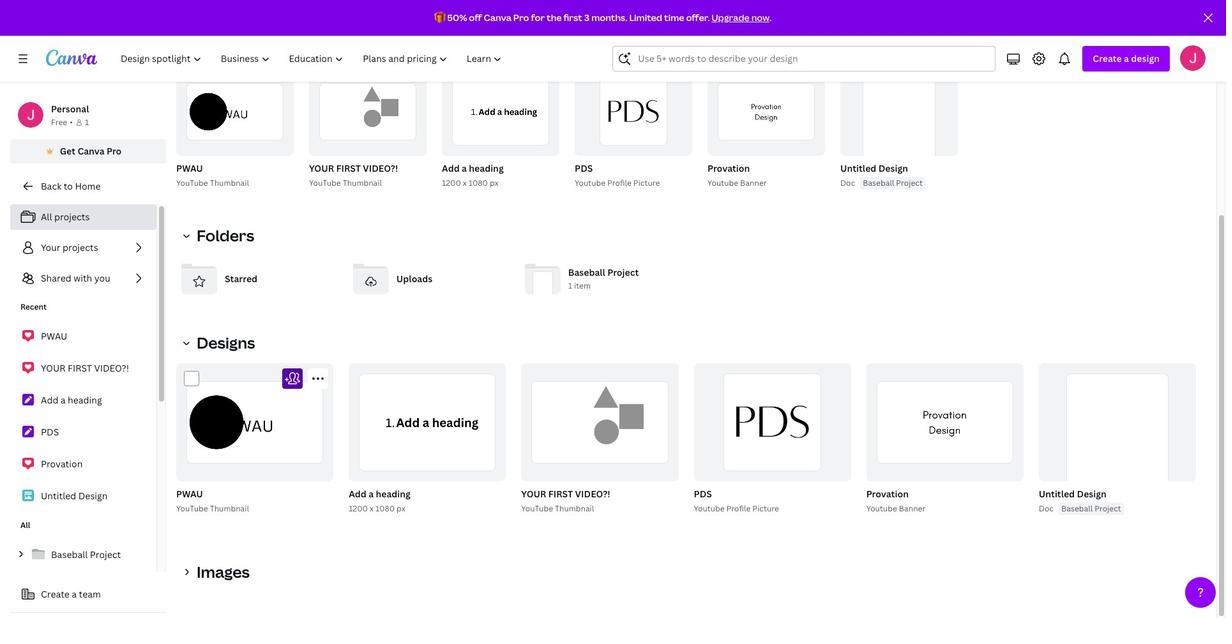 Task type: locate. For each thing, give the bounding box(es) containing it.
create inside button
[[41, 588, 70, 600]]

baseball project link
[[10, 542, 156, 568]]

team
[[79, 588, 101, 600]]

1 horizontal spatial untitled design button
[[1039, 486, 1107, 502]]

add a heading link
[[10, 387, 156, 414]]

2 vertical spatial pwau
[[176, 488, 203, 500]]

james peterson image
[[1180, 45, 1206, 71]]

0 horizontal spatial heading
[[68, 394, 102, 406]]

1 horizontal spatial canva
[[484, 11, 512, 24]]

your first video?! link
[[10, 355, 156, 382]]

baseball project
[[863, 178, 923, 188], [1062, 503, 1121, 514], [51, 549, 121, 561]]

1 vertical spatial doc
[[1039, 503, 1054, 514]]

pds button
[[575, 161, 593, 177], [694, 486, 712, 502]]

0 vertical spatial pds youtube profile picture
[[575, 162, 660, 188]]

project inside baseball project 1 item
[[608, 267, 639, 279]]

untitled design button
[[841, 161, 908, 177], [1039, 486, 1107, 502]]

1 vertical spatial 1
[[532, 141, 536, 150]]

create left design
[[1093, 52, 1122, 65]]

1 list from the top
[[10, 204, 156, 291]]

1 vertical spatial your first video?! youtube thumbnail
[[521, 488, 610, 514]]

1 of 2
[[532, 141, 551, 150]]

1 horizontal spatial first
[[336, 162, 361, 174]]

0 vertical spatial projects
[[54, 211, 90, 223]]

1 vertical spatial list
[[10, 323, 156, 510]]

starred link
[[176, 256, 338, 302]]

designs
[[197, 332, 255, 353]]

get canva pro button
[[10, 139, 166, 164]]

2 horizontal spatial first
[[548, 488, 573, 500]]

create a design
[[1093, 52, 1160, 65]]

1 horizontal spatial picture
[[753, 503, 779, 514]]

1 vertical spatial canva
[[78, 145, 105, 157]]

canva right get
[[78, 145, 105, 157]]

youtube
[[575, 178, 606, 188], [708, 178, 738, 188], [694, 503, 725, 514], [866, 503, 897, 514]]

banner for heading
[[740, 178, 767, 188]]

1200
[[442, 178, 461, 188], [349, 503, 368, 514]]

0 horizontal spatial create
[[41, 588, 70, 600]]

1 horizontal spatial create
[[1093, 52, 1122, 65]]

canva
[[484, 11, 512, 24], [78, 145, 105, 157]]

starred
[[225, 273, 257, 285]]

1 vertical spatial pds youtube profile picture
[[694, 488, 779, 514]]

shared with you
[[41, 272, 110, 284]]

2 horizontal spatial untitled
[[1039, 488, 1075, 500]]

1 horizontal spatial pro
[[513, 11, 529, 24]]

2 pwau youtube thumbnail from the top
[[176, 488, 249, 514]]

2 horizontal spatial your
[[521, 488, 546, 500]]

untitled design button for heading
[[841, 161, 908, 177]]

your first video?! youtube thumbnail
[[309, 162, 398, 188], [521, 488, 610, 514]]

1 horizontal spatial 1080
[[469, 178, 488, 188]]

2 vertical spatial add
[[349, 488, 367, 500]]

1 vertical spatial add a heading 1200 x 1080 px
[[349, 488, 411, 514]]

design for add a heading
[[879, 162, 908, 174]]

1 horizontal spatial your first video?! youtube thumbnail
[[521, 488, 610, 514]]

2 vertical spatial your
[[521, 488, 546, 500]]

doc
[[841, 178, 855, 188], [1039, 503, 1054, 514]]

back to home
[[41, 180, 101, 192]]

0 vertical spatial first
[[336, 162, 361, 174]]

pds youtube profile picture
[[575, 162, 660, 188], [694, 488, 779, 514]]

1 horizontal spatial design
[[879, 162, 908, 174]]

you
[[94, 272, 110, 284]]

1 vertical spatial pds button
[[694, 486, 712, 502]]

pwau button
[[176, 161, 203, 177], [176, 486, 203, 502]]

1 inside baseball project 1 item
[[568, 281, 572, 292]]

free
[[51, 117, 67, 128]]

create for create a design
[[1093, 52, 1122, 65]]

a
[[1124, 52, 1129, 65], [462, 162, 467, 174], [61, 394, 66, 406], [369, 488, 374, 500], [72, 588, 77, 600]]

1 vertical spatial add
[[41, 394, 58, 406]]

1 vertical spatial 1200
[[349, 503, 368, 514]]

baseball inside baseball project 1 item
[[568, 267, 605, 279]]

0 horizontal spatial pds youtube profile picture
[[575, 162, 660, 188]]

0 vertical spatial baseball project button
[[860, 177, 925, 190]]

add a heading button
[[442, 161, 504, 177], [349, 486, 411, 502]]

0 vertical spatial list
[[10, 204, 156, 291]]

uploads
[[397, 273, 433, 285]]

profile
[[607, 178, 632, 188], [727, 503, 751, 514]]

0 horizontal spatial add a heading button
[[349, 486, 411, 502]]

1 vertical spatial picture
[[753, 503, 779, 514]]

1 pwau youtube thumbnail from the top
[[176, 162, 249, 188]]

0 vertical spatial px
[[490, 178, 499, 188]]

all
[[41, 211, 52, 223], [20, 520, 30, 531]]

provation button
[[708, 161, 750, 177], [866, 486, 909, 502]]

1 horizontal spatial banner
[[899, 503, 926, 514]]

a inside button
[[72, 588, 77, 600]]

1 vertical spatial untitled design button
[[1039, 486, 1107, 502]]

add
[[442, 162, 460, 174], [41, 394, 58, 406], [349, 488, 367, 500]]

0 vertical spatial your first video?! youtube thumbnail
[[309, 162, 398, 188]]

your for "your first video?!" button to the bottom
[[521, 488, 546, 500]]

projects down the back to home
[[54, 211, 90, 223]]

1 horizontal spatial untitled design
[[841, 162, 908, 174]]

add a heading 1200 x 1080 px
[[442, 162, 504, 188], [349, 488, 411, 514]]

2 horizontal spatial provation
[[866, 488, 909, 500]]

1 right •
[[85, 117, 89, 128]]

1 for 1
[[85, 117, 89, 128]]

projects right your
[[63, 241, 98, 254]]

1 vertical spatial banner
[[899, 503, 926, 514]]

0 horizontal spatial add
[[41, 394, 58, 406]]

1 vertical spatial pwau youtube thumbnail
[[176, 488, 249, 514]]

add a heading
[[41, 394, 102, 406]]

0 vertical spatial pds
[[575, 162, 593, 174]]

your
[[309, 162, 334, 174], [41, 362, 66, 374], [521, 488, 546, 500]]

projects
[[54, 211, 90, 223], [63, 241, 98, 254]]

create
[[1093, 52, 1122, 65], [41, 588, 70, 600]]

design
[[1131, 52, 1160, 65]]

pwau youtube thumbnail
[[176, 162, 249, 188], [176, 488, 249, 514]]

1 horizontal spatial doc
[[1039, 503, 1054, 514]]

your first video?! button
[[309, 161, 398, 177], [521, 486, 610, 502]]

1 left item
[[568, 281, 572, 292]]

1 vertical spatial pro
[[107, 145, 122, 157]]

untitled design
[[841, 162, 908, 174], [1039, 488, 1107, 500], [41, 490, 108, 502]]

1 for 1 of 2
[[532, 141, 536, 150]]

1 vertical spatial pds
[[41, 426, 59, 438]]

free •
[[51, 117, 73, 128]]

1 horizontal spatial all
[[41, 211, 52, 223]]

0 vertical spatial your
[[309, 162, 334, 174]]

0 vertical spatial create
[[1093, 52, 1122, 65]]

px
[[490, 178, 499, 188], [397, 503, 405, 514]]

personal
[[51, 103, 89, 115]]

0 horizontal spatial provation
[[41, 458, 83, 470]]

home
[[75, 180, 101, 192]]

pwau youtube thumbnail for your first video?!
[[176, 162, 249, 188]]

upgrade
[[712, 11, 750, 24]]

provation for your first video?!
[[708, 162, 750, 174]]

1 vertical spatial provation
[[41, 458, 83, 470]]

item
[[574, 281, 591, 292]]

1 horizontal spatial provation youtube banner
[[866, 488, 926, 514]]

list
[[10, 204, 156, 291], [10, 323, 156, 510]]

projects for your projects
[[63, 241, 98, 254]]

provation
[[708, 162, 750, 174], [41, 458, 83, 470], [866, 488, 909, 500]]

0 horizontal spatial pro
[[107, 145, 122, 157]]

1 vertical spatial baseball project
[[1062, 503, 1121, 514]]

1 horizontal spatial x
[[463, 178, 467, 188]]

1080
[[469, 178, 488, 188], [375, 503, 395, 514]]

picture
[[633, 178, 660, 188], [753, 503, 779, 514]]

🎁
[[434, 11, 446, 24]]

pwau
[[176, 162, 203, 174], [41, 330, 67, 342], [176, 488, 203, 500]]

0 vertical spatial add a heading 1200 x 1080 px
[[442, 162, 504, 188]]

create left team
[[41, 588, 70, 600]]

design
[[879, 162, 908, 174], [1077, 488, 1107, 500], [78, 490, 108, 502]]

picture for heading
[[633, 178, 660, 188]]

0 vertical spatial untitled design button
[[841, 161, 908, 177]]

0 horizontal spatial canva
[[78, 145, 105, 157]]

pro left for
[[513, 11, 529, 24]]

1 vertical spatial profile
[[727, 503, 751, 514]]

untitled design for heading
[[841, 162, 908, 174]]

1 vertical spatial all
[[20, 520, 30, 531]]

provation youtube banner
[[708, 162, 767, 188], [866, 488, 926, 514]]

0 vertical spatial provation button
[[708, 161, 750, 177]]

pro up back to home link
[[107, 145, 122, 157]]

0 horizontal spatial picture
[[633, 178, 660, 188]]

2 vertical spatial first
[[548, 488, 573, 500]]

all inside "link"
[[41, 211, 52, 223]]

0 vertical spatial profile
[[607, 178, 632, 188]]

2 list from the top
[[10, 323, 156, 510]]

heading
[[469, 162, 504, 174], [68, 394, 102, 406], [376, 488, 411, 500]]

untitled design button for video?!
[[1039, 486, 1107, 502]]

1 horizontal spatial pds
[[575, 162, 593, 174]]

picture for video?!
[[753, 503, 779, 514]]

canva right the off
[[484, 11, 512, 24]]

pro
[[513, 11, 529, 24], [107, 145, 122, 157]]

baseball
[[863, 178, 894, 188], [568, 267, 605, 279], [1062, 503, 1093, 514], [51, 549, 88, 561]]

pds
[[575, 162, 593, 174], [41, 426, 59, 438], [694, 488, 712, 500]]

0 vertical spatial pds button
[[575, 161, 593, 177]]

untitled
[[841, 162, 876, 174], [1039, 488, 1075, 500], [41, 490, 76, 502]]

1 vertical spatial pwau button
[[176, 486, 203, 502]]

0 vertical spatial provation youtube banner
[[708, 162, 767, 188]]

0 horizontal spatial untitled
[[41, 490, 76, 502]]

create inside dropdown button
[[1093, 52, 1122, 65]]

1 pwau button from the top
[[176, 161, 203, 177]]

0 vertical spatial provation
[[708, 162, 750, 174]]

0 horizontal spatial banner
[[740, 178, 767, 188]]

folders button
[[176, 223, 262, 248]]

0 horizontal spatial doc
[[841, 178, 855, 188]]

first
[[336, 162, 361, 174], [68, 362, 92, 374], [548, 488, 573, 500]]

1 horizontal spatial heading
[[376, 488, 411, 500]]

video?!
[[363, 162, 398, 174], [94, 362, 129, 374], [575, 488, 610, 500]]

2 vertical spatial heading
[[376, 488, 411, 500]]

0 vertical spatial picture
[[633, 178, 660, 188]]

0 horizontal spatial provation youtube banner
[[708, 162, 767, 188]]

your
[[41, 241, 60, 254]]

0 vertical spatial pwau youtube thumbnail
[[176, 162, 249, 188]]

provation button for your first video?!
[[866, 486, 909, 502]]

0 horizontal spatial your first video?! youtube thumbnail
[[309, 162, 398, 188]]

folders
[[197, 225, 254, 246]]

pwau for add a heading
[[176, 488, 203, 500]]

0 vertical spatial baseball project
[[863, 178, 923, 188]]

None search field
[[613, 46, 996, 72]]

2 horizontal spatial pds
[[694, 488, 712, 500]]

projects inside "link"
[[54, 211, 90, 223]]

1 horizontal spatial pds youtube profile picture
[[694, 488, 779, 514]]

0 horizontal spatial pds
[[41, 426, 59, 438]]

provation button for add a heading
[[708, 161, 750, 177]]

limited
[[629, 11, 662, 24]]

projects for all projects
[[54, 211, 90, 223]]

1 horizontal spatial video?!
[[363, 162, 398, 174]]

first
[[564, 11, 582, 24]]

youtube
[[176, 178, 208, 188], [309, 178, 341, 188], [176, 503, 208, 514], [521, 503, 553, 514]]

profile for your first video?!
[[727, 503, 751, 514]]

2 horizontal spatial heading
[[469, 162, 504, 174]]

2 horizontal spatial design
[[1077, 488, 1107, 500]]

2 pwau button from the top
[[176, 486, 203, 502]]

2 horizontal spatial video?!
[[575, 488, 610, 500]]

shared
[[41, 272, 71, 284]]

1 left "of" at the left top of page
[[532, 141, 536, 150]]

your first video?! youtube thumbnail for top "your first video?!" button
[[309, 162, 398, 188]]

banner for video?!
[[899, 503, 926, 514]]

x
[[463, 178, 467, 188], [370, 503, 374, 514]]

pds button for video?!
[[694, 486, 712, 502]]

0 horizontal spatial 1
[[85, 117, 89, 128]]

1 horizontal spatial add a heading 1200 x 1080 px
[[442, 162, 504, 188]]



Task type: vqa. For each thing, say whether or not it's contained in the screenshot.


Task type: describe. For each thing, give the bounding box(es) containing it.
pwau link
[[10, 323, 156, 350]]

provation for add a heading
[[866, 488, 909, 500]]

a inside dropdown button
[[1124, 52, 1129, 65]]

1 vertical spatial your first video?! button
[[521, 486, 610, 502]]

1 vertical spatial heading
[[68, 394, 102, 406]]

baseball project for baseball project button to the top
[[863, 178, 923, 188]]

1 vertical spatial baseball project button
[[1059, 502, 1124, 515]]

create a design button
[[1083, 46, 1170, 72]]

your first video?! youtube thumbnail for "your first video?!" button to the bottom
[[521, 488, 610, 514]]

all projects
[[41, 211, 90, 223]]

0 vertical spatial canva
[[484, 11, 512, 24]]

time
[[664, 11, 684, 24]]

profile for add a heading
[[607, 178, 632, 188]]

pds for your first video?!
[[575, 162, 593, 174]]

offer.
[[686, 11, 710, 24]]

untitled design link
[[10, 483, 156, 510]]

3
[[584, 11, 590, 24]]

🎁 50% off canva pro for the first 3 months. limited time offer. upgrade now .
[[434, 11, 772, 24]]

shared with you link
[[10, 266, 156, 291]]

0 vertical spatial add
[[442, 162, 460, 174]]

0 horizontal spatial video?!
[[94, 362, 129, 374]]

get
[[60, 145, 75, 157]]

canva inside button
[[78, 145, 105, 157]]

to
[[64, 180, 73, 192]]

1 horizontal spatial add a heading button
[[442, 161, 504, 177]]

of
[[538, 141, 545, 150]]

0 horizontal spatial 1080
[[375, 503, 395, 514]]

0 vertical spatial your first video?! button
[[309, 161, 398, 177]]

0 horizontal spatial 1200
[[349, 503, 368, 514]]

create a team
[[41, 588, 101, 600]]

baseball project 1 item
[[568, 267, 639, 292]]

0 vertical spatial 1080
[[469, 178, 488, 188]]

untitled for add a heading
[[841, 162, 876, 174]]

2
[[547, 141, 551, 150]]

1 horizontal spatial px
[[490, 178, 499, 188]]

designs button
[[176, 330, 263, 356]]

get canva pro
[[60, 145, 122, 157]]

pds link
[[10, 419, 156, 446]]

Search search field
[[638, 47, 970, 71]]

recent
[[20, 301, 47, 312]]

your projects link
[[10, 235, 156, 261]]

images
[[197, 561, 250, 582]]

pwau inside 'link'
[[41, 330, 67, 342]]

baseball project for the bottom baseball project button
[[1062, 503, 1121, 514]]

off
[[469, 11, 482, 24]]

list containing all projects
[[10, 204, 156, 291]]

0 horizontal spatial px
[[397, 503, 405, 514]]

all for all projects
[[41, 211, 52, 223]]

pds youtube profile picture for your first video?!
[[694, 488, 779, 514]]

your for top "your first video?!" button
[[309, 162, 334, 174]]

0 horizontal spatial design
[[78, 490, 108, 502]]

provation youtube banner for add a heading
[[708, 162, 767, 188]]

pds inside 'pds' link
[[41, 426, 59, 438]]

your first video?!
[[41, 362, 129, 374]]

pds youtube profile picture for add a heading
[[575, 162, 660, 188]]

pds for add a heading
[[694, 488, 712, 500]]

create a team button
[[10, 582, 166, 607]]

pds button for heading
[[575, 161, 593, 177]]

pwau youtube thumbnail for add a heading
[[176, 488, 249, 514]]

images button
[[176, 559, 257, 585]]

untitled for your first video?!
[[1039, 488, 1075, 500]]

design for your first video?!
[[1077, 488, 1107, 500]]

•
[[70, 117, 73, 128]]

pwau for your first video?!
[[176, 162, 203, 174]]

untitled design for video?!
[[1039, 488, 1107, 500]]

with
[[74, 272, 92, 284]]

all projects link
[[10, 204, 156, 230]]

uploads link
[[348, 256, 509, 302]]

list containing pwau
[[10, 323, 156, 510]]

back to home link
[[10, 174, 166, 199]]

0 horizontal spatial first
[[68, 362, 92, 374]]

your projects
[[41, 241, 98, 254]]

0 vertical spatial x
[[463, 178, 467, 188]]

create for create a team
[[41, 588, 70, 600]]

pwau button for your
[[176, 161, 203, 177]]

0 vertical spatial pro
[[513, 11, 529, 24]]

.
[[770, 11, 772, 24]]

back
[[41, 180, 61, 192]]

0 horizontal spatial x
[[370, 503, 374, 514]]

provation youtube banner for your first video?!
[[866, 488, 926, 514]]

2 vertical spatial baseball project
[[51, 549, 121, 561]]

pro inside button
[[107, 145, 122, 157]]

0 horizontal spatial untitled design
[[41, 490, 108, 502]]

0 horizontal spatial your
[[41, 362, 66, 374]]

1 horizontal spatial add
[[349, 488, 367, 500]]

top level navigation element
[[112, 46, 513, 72]]

provation link
[[10, 451, 156, 478]]

pwau button for add
[[176, 486, 203, 502]]

months.
[[592, 11, 628, 24]]

now
[[752, 11, 770, 24]]

upgrade now button
[[712, 11, 770, 24]]

0 vertical spatial 1200
[[442, 178, 461, 188]]

50%
[[447, 11, 467, 24]]

all for all
[[20, 520, 30, 531]]

for
[[531, 11, 545, 24]]

the
[[547, 11, 562, 24]]



